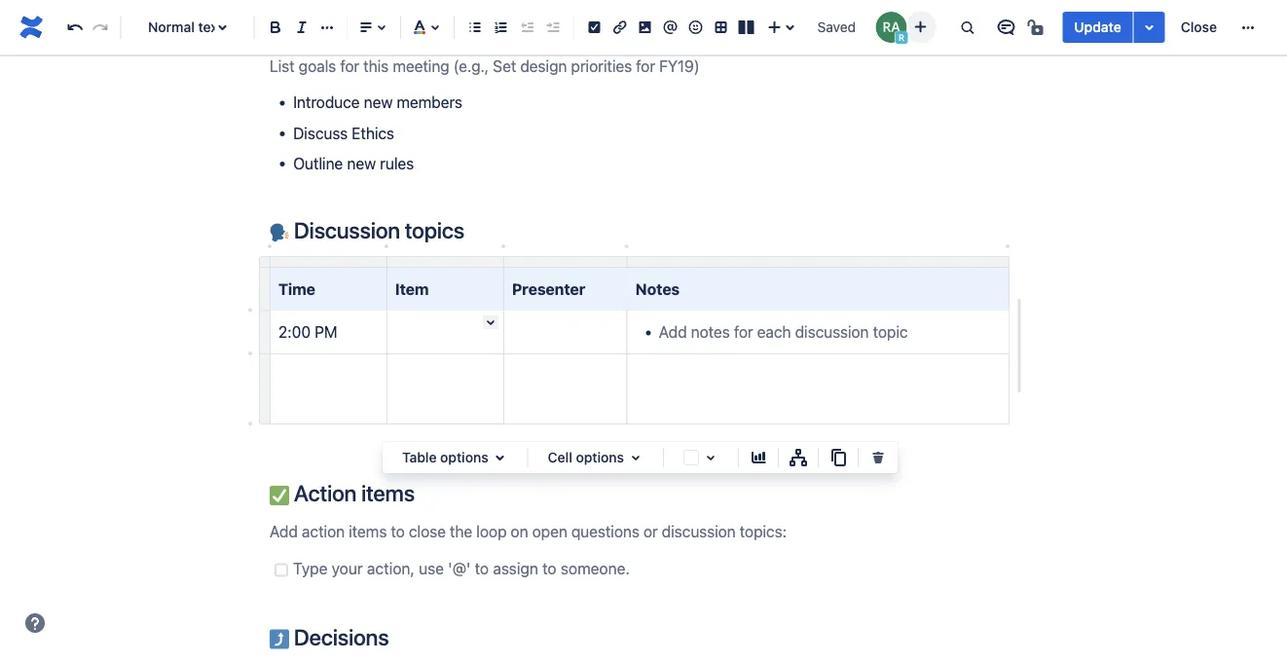Task type: locate. For each thing, give the bounding box(es) containing it.
find and replace image
[[955, 16, 979, 39]]

0 horizontal spatial expand dropdown menu image
[[488, 446, 512, 469]]

1 options from the left
[[440, 449, 488, 465]]

action
[[294, 480, 357, 506]]

normal
[[148, 19, 195, 35]]

new for outline
[[347, 154, 376, 173]]

2:00
[[278, 323, 311, 341]]

ethics
[[352, 123, 394, 142]]

:white_check_mark: image
[[270, 486, 289, 505], [270, 486, 289, 505]]

indent tab image
[[541, 16, 564, 39]]

items
[[361, 480, 415, 506]]

expand dropdown menu image
[[488, 446, 512, 469], [624, 446, 647, 469]]

:arrow_heading_up: image
[[270, 629, 289, 649]]

confluence image
[[16, 12, 47, 43], [16, 12, 47, 43]]

italic ⌘i image
[[290, 16, 314, 39]]

no restrictions image
[[1026, 16, 1049, 39]]

introduce
[[293, 93, 360, 111]]

options inside popup button
[[440, 449, 488, 465]]

saved
[[817, 19, 856, 35]]

new up ethics
[[364, 93, 393, 111]]

1 horizontal spatial expand dropdown menu image
[[624, 446, 647, 469]]

presenter
[[512, 280, 585, 298]]

options
[[440, 449, 488, 465], [576, 449, 624, 465]]

adjust update settings image
[[1138, 16, 1161, 39]]

outline
[[293, 154, 343, 173]]

new
[[364, 93, 393, 111], [347, 154, 376, 173]]

0 horizontal spatial options
[[440, 449, 488, 465]]

1 expand dropdown menu image from the left
[[488, 446, 512, 469]]

bold ⌘b image
[[264, 16, 287, 39]]

redo ⌘⇧z image
[[88, 16, 112, 39]]

time
[[278, 280, 315, 298]]

decisions
[[289, 624, 389, 650]]

bullet list ⌘⇧8 image
[[464, 16, 487, 39]]

expand dropdown menu image left cell background icon
[[624, 446, 647, 469]]

mention image
[[659, 16, 682, 39]]

expand dropdown menu image left cell
[[488, 446, 512, 469]]

new for introduce
[[364, 93, 393, 111]]

1 horizontal spatial options
[[576, 449, 624, 465]]

options inside dropdown button
[[576, 449, 624, 465]]

remove image
[[866, 446, 890, 469]]

:arrow_heading_up: image
[[270, 629, 289, 649]]

table options
[[402, 449, 488, 465]]

close button
[[1169, 12, 1229, 43]]

2 expand dropdown menu image from the left
[[624, 446, 647, 469]]

0 vertical spatial new
[[364, 93, 393, 111]]

manage connected data image
[[787, 446, 810, 469]]

emoji image
[[684, 16, 707, 39]]

rules
[[380, 154, 414, 173]]

1 vertical spatial new
[[347, 154, 376, 173]]

chart image
[[747, 446, 770, 469]]

introduce new members
[[293, 93, 462, 111]]

topics
[[405, 217, 464, 243]]

invite to edit image
[[909, 15, 932, 38]]

2 options from the left
[[576, 449, 624, 465]]

cell options button
[[536, 446, 655, 469]]

options right table
[[440, 449, 488, 465]]

copy image
[[827, 446, 850, 469]]

options right cell
[[576, 449, 624, 465]]

expand dropdown menu image for table options
[[488, 446, 512, 469]]

add image, video, or file image
[[633, 16, 657, 39]]

options for table options
[[440, 449, 488, 465]]

new down ethics
[[347, 154, 376, 173]]

comment icon image
[[994, 16, 1018, 39]]



Task type: vqa. For each thing, say whether or not it's contained in the screenshot.
Onboarding on the left
no



Task type: describe. For each thing, give the bounding box(es) containing it.
layouts image
[[734, 16, 758, 39]]

action item image
[[583, 16, 606, 39]]

members
[[397, 93, 462, 111]]

close
[[1181, 19, 1217, 35]]

:speaking_head: image
[[270, 223, 289, 242]]

outline new rules
[[293, 154, 414, 173]]

table image
[[709, 16, 733, 39]]

update button
[[1063, 12, 1133, 43]]

align left image
[[355, 16, 378, 39]]

options for cell options
[[576, 449, 624, 465]]

expand dropdown menu image for cell options
[[624, 446, 647, 469]]

help image
[[23, 611, 47, 635]]

action items
[[289, 480, 415, 506]]

link image
[[608, 16, 631, 39]]

ruby anderson image
[[876, 12, 907, 43]]

update
[[1074, 19, 1121, 35]]

2:00 pm
[[278, 323, 337, 341]]

notes
[[635, 280, 680, 298]]

item
[[395, 280, 429, 298]]

undo ⌘z image
[[63, 16, 87, 39]]

normal text
[[148, 19, 223, 35]]

:speaking_head: image
[[270, 223, 289, 242]]

editable content region
[[239, 0, 1041, 650]]

outdent ⇧tab image
[[515, 16, 539, 39]]

text
[[198, 19, 223, 35]]

discuss ethics
[[293, 123, 394, 142]]

normal text button
[[129, 6, 246, 49]]

more image
[[1236, 16, 1260, 39]]

more formatting image
[[315, 16, 339, 39]]

pm
[[315, 323, 337, 341]]

table options button
[[390, 446, 520, 469]]

discuss
[[293, 123, 348, 142]]

discussion topics
[[289, 217, 464, 243]]

cell
[[548, 449, 572, 465]]

numbered list ⌘⇧7 image
[[489, 16, 513, 39]]

table
[[402, 449, 437, 465]]

cell background image
[[699, 446, 722, 469]]

cell options
[[548, 449, 624, 465]]

discussion
[[294, 217, 400, 243]]



